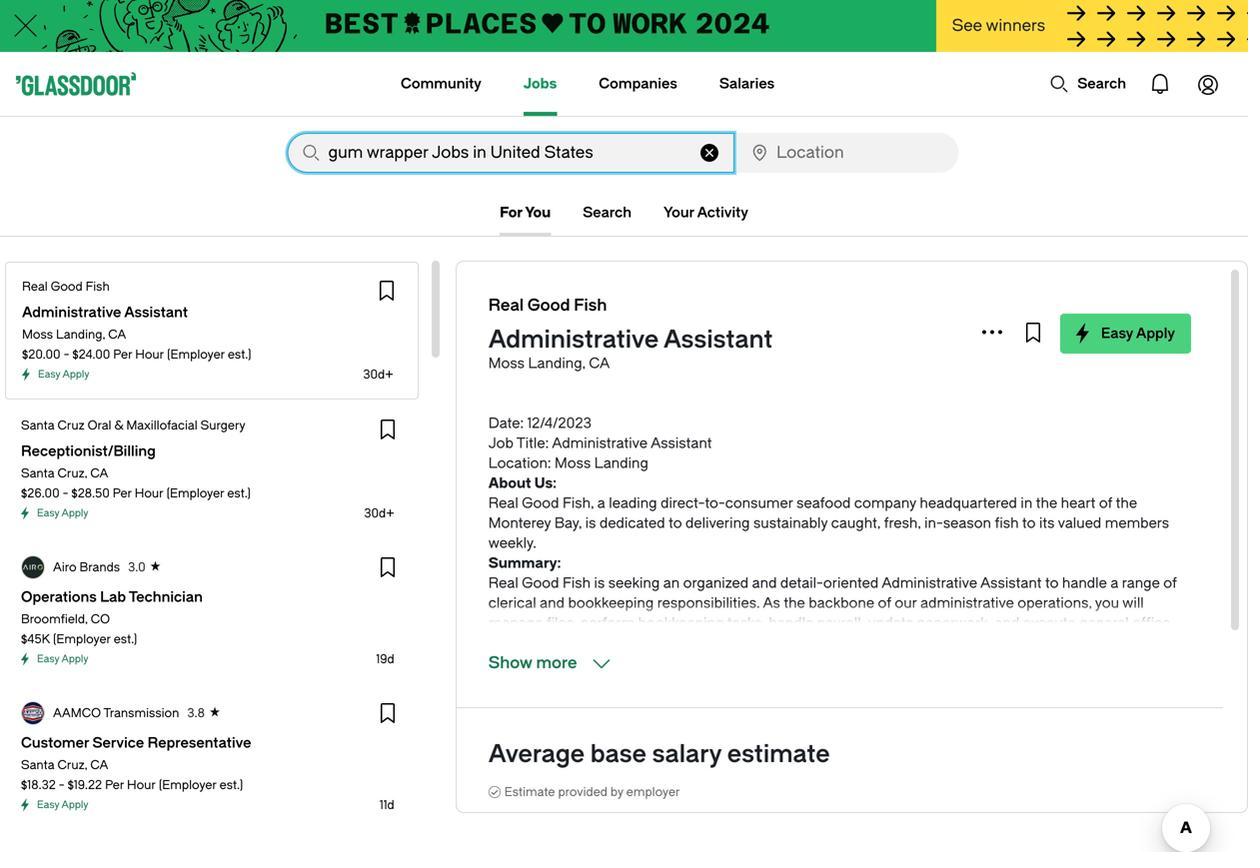 Task type: locate. For each thing, give the bounding box(es) containing it.
real good fish for moss landing, ca
[[22, 280, 110, 294]]

good up $24.00
[[51, 280, 83, 294]]

to-
[[705, 495, 725, 512]]

ca up $28.50
[[90, 467, 108, 481]]

1 vertical spatial of
[[1164, 575, 1177, 592]]

2 vertical spatial -
[[59, 779, 65, 792]]

est.) for moss landing, ca $20.00 - $24.00 per hour (employer est.)
[[228, 348, 251, 362]]

manage
[[488, 615, 543, 632]]

1 vertical spatial moss
[[488, 355, 525, 372]]

1 horizontal spatial handle
[[1062, 575, 1107, 592]]

to down direct-
[[669, 515, 682, 532]]

0 vertical spatial santa
[[21, 419, 54, 433]]

a up you at the right bottom of the page
[[1111, 575, 1119, 592]]

1 vertical spatial -
[[63, 487, 68, 501]]

and up files,
[[540, 595, 565, 612]]

(employer inside 'moss landing, ca $20.00 - $24.00 per hour (employer est.)'
[[167, 348, 225, 362]]

cruz, up $28.50
[[57, 467, 87, 481]]

salaries
[[719, 75, 775, 92]]

and
[[752, 575, 777, 592], [540, 595, 565, 612], [995, 615, 1020, 632], [532, 635, 557, 652]]

for
[[500, 204, 523, 221]]

apply inside button
[[1136, 325, 1175, 342]]

1 vertical spatial assistant
[[651, 435, 712, 452]]

1 cruz, from the top
[[57, 467, 87, 481]]

est.) inside santa cruz, ca $26.00 - $28.50 per hour (employer est.)
[[227, 487, 251, 501]]

0 vertical spatial fish
[[86, 280, 110, 294]]

1 vertical spatial 30d+
[[364, 507, 394, 521]]

per inside santa cruz, ca $26.00 - $28.50 per hour (employer est.)
[[113, 487, 132, 501]]

0 vertical spatial administrative
[[488, 326, 659, 354]]

santa for santa cruz oral & maxillofacial surgery
[[21, 419, 54, 433]]

sustainably
[[753, 515, 828, 532]]

hour
[[135, 348, 164, 362], [135, 487, 164, 501], [127, 779, 156, 792]]

easy for broomfield, co $45k (employer est.)
[[37, 654, 59, 665]]

1 horizontal spatial the
[[1036, 495, 1058, 512]]

of right heart
[[1099, 495, 1112, 512]]

1 vertical spatial a
[[1111, 575, 1119, 592]]

0 horizontal spatial search
[[583, 204, 632, 221]]

1 vertical spatial bookkeeping
[[638, 615, 724, 632]]

headquartered
[[920, 495, 1017, 512]]

0 vertical spatial real good fish
[[22, 280, 110, 294]]

hour inside 'moss landing, ca $20.00 - $24.00 per hour (employer est.)'
[[135, 348, 164, 362]]

more
[[536, 654, 577, 673]]

real good fish for administrative assistant
[[488, 296, 607, 315]]

administrative up 12/4/2023
[[488, 326, 659, 354]]

bookkeeping up perform
[[568, 595, 654, 612]]

handle up you at the right bottom of the page
[[1062, 575, 1107, 592]]

fish up $24.00
[[86, 280, 110, 294]]

fish,
[[563, 495, 594, 512]]

0 horizontal spatial the
[[784, 595, 805, 612]]

bookkeeping down responsibilities.
[[638, 615, 724, 632]]

none field search location
[[737, 133, 959, 173]]

caught,
[[831, 515, 881, 532]]

santa up $26.00
[[21, 467, 54, 481]]

a right 'fish,'
[[597, 495, 605, 512]]

(employer inside santa cruz, ca $26.00 - $28.50 per hour (employer est.)
[[167, 487, 224, 501]]

fish inside the jobs list element
[[86, 280, 110, 294]]

and up as
[[752, 575, 777, 592]]

the up its
[[1036, 495, 1058, 512]]

santa
[[21, 419, 54, 433], [21, 467, 54, 481], [21, 759, 54, 773]]

- for $24.00
[[64, 348, 69, 362]]

will
[[1123, 595, 1144, 612]]

its
[[1039, 515, 1055, 532]]

0 vertical spatial 30d+
[[363, 368, 394, 382]]

2 vertical spatial of
[[878, 595, 891, 612]]

1 vertical spatial per
[[113, 487, 132, 501]]

3 santa from the top
[[21, 759, 54, 773]]

apply for moss landing, ca $20.00 - $24.00 per hour (employer est.)
[[62, 369, 89, 380]]

est.) inside broomfield, co $45k (employer est.)
[[114, 633, 137, 647]]

aamco transmission logo image
[[22, 703, 44, 725]]

easy
[[1101, 325, 1133, 342], [38, 369, 60, 380], [37, 508, 59, 519], [37, 654, 59, 665], [37, 799, 59, 811]]

of
[[1099, 495, 1112, 512], [1164, 575, 1177, 592], [878, 595, 891, 612]]

0 vertical spatial handle
[[1062, 575, 1107, 592]]

0 vertical spatial moss
[[22, 328, 53, 342]]

2 horizontal spatial to
[[1045, 575, 1059, 592]]

2 vertical spatial santa
[[21, 759, 54, 773]]

average
[[488, 741, 585, 769]]

2 cruz, from the top
[[57, 759, 87, 773]]

easy apply button
[[1060, 314, 1191, 354]]

valued
[[1058, 515, 1102, 532]]

about
[[488, 475, 531, 492]]

fish
[[86, 280, 110, 294], [574, 296, 607, 315], [563, 575, 591, 592]]

moss up '$20.00'
[[22, 328, 53, 342]]

2 horizontal spatial moss
[[555, 455, 591, 472]]

real good fish
[[22, 280, 110, 294], [488, 296, 607, 315]]

is left seeking
[[594, 575, 605, 592]]

general
[[1079, 615, 1129, 632]]

see winners link
[[936, 0, 1248, 54]]

est.)
[[228, 348, 251, 362], [227, 487, 251, 501], [114, 633, 137, 647], [219, 779, 243, 792]]

1 vertical spatial landing,
[[528, 355, 586, 372]]

moss up date:
[[488, 355, 525, 372]]

hour right $24.00
[[135, 348, 164, 362]]

cruz,
[[57, 467, 87, 481], [57, 759, 87, 773]]

moss up us:
[[555, 455, 591, 472]]

2 vertical spatial moss
[[555, 455, 591, 472]]

ca up $24.00
[[108, 328, 126, 342]]

real good fish inside the jobs list element
[[22, 280, 110, 294]]

None field
[[287, 133, 735, 173], [737, 133, 959, 173], [287, 133, 735, 173]]

ca for moss landing, ca $20.00 - $24.00 per hour (employer est.)
[[108, 328, 126, 342]]

ca
[[108, 328, 126, 342], [589, 355, 610, 372], [90, 467, 108, 481], [90, 759, 108, 773]]

real
[[22, 280, 48, 294], [488, 296, 524, 315], [488, 495, 518, 512], [488, 575, 518, 592]]

real good fish down you in the left top of the page
[[488, 296, 607, 315]]

hour inside santa cruz, ca $18.32 - $19.22 per hour (employer est.)
[[127, 779, 156, 792]]

search
[[1078, 75, 1126, 92], [583, 204, 632, 221]]

handle
[[1062, 575, 1107, 592], [769, 615, 814, 632]]

handle down as
[[769, 615, 814, 632]]

0 horizontal spatial of
[[878, 595, 891, 612]]

$26.00
[[21, 487, 60, 501]]

easy for moss landing, ca $20.00 - $24.00 per hour (employer est.)
[[38, 369, 60, 380]]

1 santa from the top
[[21, 419, 54, 433]]

search button
[[1040, 64, 1136, 104]]

0 vertical spatial of
[[1099, 495, 1112, 512]]

1 vertical spatial fish
[[574, 296, 607, 315]]

the up members
[[1116, 495, 1137, 512]]

errands.
[[561, 635, 615, 652]]

members
[[1105, 515, 1169, 532]]

per inside santa cruz, ca $18.32 - $19.22 per hour (employer est.)
[[105, 779, 124, 792]]

1 vertical spatial hour
[[135, 487, 164, 501]]

ca inside 'moss landing, ca $20.00 - $24.00 per hour (employer est.)'
[[108, 328, 126, 342]]

apply for santa cruz, ca $26.00 - $28.50 per hour (employer est.)
[[61, 508, 88, 519]]

1 horizontal spatial moss
[[488, 355, 525, 372]]

(employer down 3.8
[[159, 779, 217, 792]]

apply
[[1136, 325, 1175, 342], [62, 369, 89, 380], [61, 508, 88, 519], [61, 654, 88, 665], [61, 799, 88, 811]]

hour right $19.22 on the bottom left of page
[[127, 779, 156, 792]]

ca inside santa cruz, ca $18.32 - $19.22 per hour (employer est.)
[[90, 759, 108, 773]]

- left $24.00
[[64, 348, 69, 362]]

- inside 'moss landing, ca $20.00 - $24.00 per hour (employer est.)'
[[64, 348, 69, 362]]

1 vertical spatial santa
[[21, 467, 54, 481]]

cruz, inside santa cruz, ca $26.00 - $28.50 per hour (employer est.)
[[57, 467, 87, 481]]

cruz, up $19.22 on the bottom left of page
[[57, 759, 87, 773]]

(employer up the surgery
[[167, 348, 225, 362]]

fish up files,
[[563, 575, 591, 592]]

per right $19.22 on the bottom left of page
[[105, 779, 124, 792]]

- for $19.22
[[59, 779, 65, 792]]

ca up $19.22 on the bottom left of page
[[90, 759, 108, 773]]

the down detail-
[[784, 595, 805, 612]]

assistant inside administrative assistant moss landing, ca
[[664, 326, 773, 354]]

santa left cruz
[[21, 419, 54, 433]]

hour for $26.00 - $28.50
[[135, 487, 164, 501]]

per right $24.00
[[113, 348, 132, 362]]

bookkeeping
[[568, 595, 654, 612], [638, 615, 724, 632]]

show more button
[[488, 652, 613, 676]]

(employer for moss landing, ca $20.00 - $24.00 per hour (employer est.)
[[167, 348, 225, 362]]

moss inside date: 12/4/2023 job title: administrative assistant location: moss landing about us: real good fish, a leading direct-to-consumer seafood company headquartered in the heart of the monterey bay, is dedicated to delivering sustainably caught, fresh, in-season fish to its valued members weekly. summary: real good fish is seeking an organized and detail-oriented administrative assistant to handle a range of clerical and bookkeeping responsibilities. as the backbone of our administrative operations, you will manage files, perform bookkeeping tasks, handle payroll, update paperwork, and execute general office duties and errands.
[[555, 455, 591, 472]]

- inside santa cruz, ca $26.00 - $28.50 per hour (employer est.)
[[63, 487, 68, 501]]

range
[[1122, 575, 1160, 592]]

lottie animation container image
[[321, 52, 402, 114], [321, 52, 402, 114], [1136, 60, 1184, 108], [1136, 60, 1184, 108], [1184, 60, 1232, 108], [1050, 74, 1070, 94]]

administrative up 'our'
[[882, 575, 977, 592]]

search down see winners link
[[1078, 75, 1126, 92]]

2 vertical spatial fish
[[563, 575, 591, 592]]

ca inside administrative assistant moss landing, ca
[[589, 355, 610, 372]]

cruz, for $28.50
[[57, 467, 87, 481]]

santa up $18.32
[[21, 759, 54, 773]]

1 vertical spatial is
[[594, 575, 605, 592]]

ca inside santa cruz, ca $26.00 - $28.50 per hour (employer est.)
[[90, 467, 108, 481]]

fish inside date: 12/4/2023 job title: administrative assistant location: moss landing about us: real good fish, a leading direct-to-consumer seafood company headquartered in the heart of the monterey bay, is dedicated to delivering sustainably caught, fresh, in-season fish to its valued members weekly. summary: real good fish is seeking an organized and detail-oriented administrative assistant to handle a range of clerical and bookkeeping responsibilities. as the backbone of our administrative operations, you will manage files, perform bookkeeping tasks, handle payroll, update paperwork, and execute general office duties and errands.
[[563, 575, 591, 592]]

landing, inside 'moss landing, ca $20.00 - $24.00 per hour (employer est.)'
[[56, 328, 105, 342]]

real up '$20.00'
[[22, 280, 48, 294]]

see
[[952, 16, 982, 35]]

12/4/2023
[[527, 415, 592, 432]]

aamco transmission
[[53, 707, 179, 721]]

of up update
[[878, 595, 891, 612]]

1 horizontal spatial real good fish
[[488, 296, 607, 315]]

1 horizontal spatial landing,
[[528, 355, 586, 372]]

0 vertical spatial -
[[64, 348, 69, 362]]

landing, up 12/4/2023
[[528, 355, 586, 372]]

easy apply for moss landing, ca $20.00 - $24.00 per hour (employer est.)
[[38, 369, 89, 380]]

hour right $28.50
[[135, 487, 164, 501]]

monterey
[[488, 515, 551, 532]]

landing, inside administrative assistant moss landing, ca
[[528, 355, 586, 372]]

landing, up $24.00
[[56, 328, 105, 342]]

0 horizontal spatial a
[[597, 495, 605, 512]]

0 horizontal spatial moss
[[22, 328, 53, 342]]

is right bay,
[[585, 515, 596, 532]]

ca up 12/4/2023
[[589, 355, 610, 372]]

0 vertical spatial assistant
[[664, 326, 773, 354]]

dedicated
[[600, 515, 665, 532]]

moss inside 'moss landing, ca $20.00 - $24.00 per hour (employer est.)'
[[22, 328, 53, 342]]

to left its
[[1022, 515, 1036, 532]]

per inside 'moss landing, ca $20.00 - $24.00 per hour (employer est.)'
[[113, 348, 132, 362]]

0 vertical spatial per
[[113, 348, 132, 362]]

good down summary:
[[522, 575, 559, 592]]

jobs link
[[524, 52, 557, 116]]

0 vertical spatial bookkeeping
[[568, 595, 654, 612]]

salaries link
[[719, 52, 775, 116]]

0 vertical spatial cruz,
[[57, 467, 87, 481]]

3.0
[[128, 561, 146, 575]]

2 santa from the top
[[21, 467, 54, 481]]

real good fish up '$20.00'
[[22, 280, 110, 294]]

(employer down the co
[[53, 633, 111, 647]]

santa for santa cruz, ca $26.00 - $28.50 per hour (employer est.)
[[21, 467, 54, 481]]

0 horizontal spatial real good fish
[[22, 280, 110, 294]]

(employer down the surgery
[[167, 487, 224, 501]]

and up more
[[532, 635, 557, 652]]

as
[[763, 595, 780, 612]]

lottie animation container image
[[1184, 60, 1232, 108], [1050, 74, 1070, 94]]

landing
[[594, 455, 649, 472]]

fish up administrative assistant moss landing, ca
[[574, 296, 607, 315]]

jobs
[[524, 75, 557, 92]]

santa inside santa cruz, ca $18.32 - $19.22 per hour (employer est.)
[[21, 759, 54, 773]]

- left $19.22 on the bottom left of page
[[59, 779, 65, 792]]

2 vertical spatial hour
[[127, 779, 156, 792]]

good
[[51, 280, 83, 294], [528, 296, 570, 315], [522, 495, 559, 512], [522, 575, 559, 592]]

1 vertical spatial cruz,
[[57, 759, 87, 773]]

office
[[1132, 615, 1171, 632]]

30d+
[[363, 368, 394, 382], [364, 507, 394, 521]]

1 vertical spatial real good fish
[[488, 296, 607, 315]]

- left $28.50
[[63, 487, 68, 501]]

$19.22
[[68, 779, 102, 792]]

1 vertical spatial administrative
[[552, 435, 648, 452]]

0 horizontal spatial lottie animation container image
[[1050, 74, 1070, 94]]

0 vertical spatial hour
[[135, 348, 164, 362]]

community link
[[401, 52, 482, 116]]

(employer for santa cruz, ca $26.00 - $28.50 per hour (employer est.)
[[167, 487, 224, 501]]

to up operations,
[[1045, 575, 1059, 592]]

fish for administrative assistant
[[574, 296, 607, 315]]

per for $26.00 - $28.50
[[113, 487, 132, 501]]

search right you in the left top of the page
[[583, 204, 632, 221]]

0 vertical spatial landing,
[[56, 328, 105, 342]]

good inside the jobs list element
[[51, 280, 83, 294]]

2 vertical spatial per
[[105, 779, 124, 792]]

moss landing, ca $20.00 - $24.00 per hour (employer est.)
[[22, 328, 251, 362]]

per right $28.50
[[113, 487, 132, 501]]

cruz, for $19.22
[[57, 759, 87, 773]]

clerical
[[488, 595, 536, 612]]

assistant
[[664, 326, 773, 354], [651, 435, 712, 452], [980, 575, 1042, 592]]

provided
[[558, 786, 608, 799]]

seeking
[[608, 575, 660, 592]]

1 horizontal spatial search
[[1078, 75, 1126, 92]]

est.) inside santa cruz, ca $18.32 - $19.22 per hour (employer est.)
[[219, 779, 243, 792]]

1 vertical spatial handle
[[769, 615, 814, 632]]

2 vertical spatial administrative
[[882, 575, 977, 592]]

0 vertical spatial search
[[1078, 75, 1126, 92]]

- inside santa cruz, ca $18.32 - $19.22 per hour (employer est.)
[[59, 779, 65, 792]]

hour inside santa cruz, ca $26.00 - $28.50 per hour (employer est.)
[[135, 487, 164, 501]]

date:
[[488, 415, 524, 432]]

fish for moss landing, ca
[[86, 280, 110, 294]]

estimate
[[727, 741, 830, 769]]

(employer inside santa cruz, ca $18.32 - $19.22 per hour (employer est.)
[[159, 779, 217, 792]]

of right the range
[[1164, 575, 1177, 592]]

easy apply for santa cruz, ca $18.32 - $19.22 per hour (employer est.)
[[37, 799, 88, 811]]

salary
[[652, 741, 722, 769]]

broomfield, co $45k (employer est.)
[[21, 613, 137, 647]]

real down about
[[488, 495, 518, 512]]

a
[[597, 495, 605, 512], [1111, 575, 1119, 592]]

30d+ for santa cruz, ca $26.00 - $28.50 per hour (employer est.)
[[364, 507, 394, 521]]

administrative up "landing" on the bottom of page
[[552, 435, 648, 452]]

for you link
[[500, 201, 551, 225]]

cruz, inside santa cruz, ca $18.32 - $19.22 per hour (employer est.)
[[57, 759, 87, 773]]

0 horizontal spatial landing,
[[56, 328, 105, 342]]

santa inside santa cruz, ca $26.00 - $28.50 per hour (employer est.)
[[21, 467, 54, 481]]

est.) inside 'moss landing, ca $20.00 - $24.00 per hour (employer est.)'
[[228, 348, 251, 362]]

0 vertical spatial a
[[597, 495, 605, 512]]



Task type: vqa. For each thing, say whether or not it's contained in the screenshot.
1st systems from the right
no



Task type: describe. For each thing, give the bounding box(es) containing it.
transmission
[[103, 707, 179, 721]]

0 horizontal spatial to
[[669, 515, 682, 532]]

location:
[[488, 455, 551, 472]]

duties
[[488, 635, 529, 652]]

employer
[[626, 786, 680, 799]]

0 vertical spatial is
[[585, 515, 596, 532]]

apply for santa cruz, ca $18.32 - $19.22 per hour (employer est.)
[[61, 799, 88, 811]]

co
[[91, 613, 110, 627]]

your activity link
[[664, 201, 748, 225]]

show
[[488, 654, 532, 673]]

us:
[[534, 475, 557, 492]]

update
[[868, 615, 914, 632]]

1 horizontal spatial of
[[1099, 495, 1112, 512]]

an
[[663, 575, 680, 592]]

jobs list element
[[4, 261, 419, 852]]

2 horizontal spatial the
[[1116, 495, 1137, 512]]

surgery
[[201, 419, 245, 433]]

oral
[[88, 419, 111, 433]]

(employer inside broomfield, co $45k (employer est.)
[[53, 633, 111, 647]]

administrative inside administrative assistant moss landing, ca
[[488, 326, 659, 354]]

$24.00
[[72, 348, 110, 362]]

for you
[[500, 204, 551, 221]]

easy apply inside 'easy apply' button
[[1101, 325, 1175, 342]]

backbone
[[809, 595, 875, 612]]

activity
[[697, 204, 748, 221]]

real inside the jobs list element
[[22, 280, 48, 294]]

search link
[[583, 201, 632, 225]]

and left execute
[[995, 615, 1020, 632]]

cruz
[[57, 419, 85, 433]]

your activity
[[664, 204, 748, 221]]

you
[[525, 204, 551, 221]]

11d
[[380, 798, 394, 812]]

0 horizontal spatial handle
[[769, 615, 814, 632]]

direct-
[[661, 495, 705, 512]]

administrative
[[920, 595, 1014, 612]]

per for $20.00 - $24.00
[[113, 348, 132, 362]]

real down for
[[488, 296, 524, 315]]

average base salary estimate
[[488, 741, 830, 769]]

brands
[[79, 561, 120, 575]]

3.8
[[187, 707, 205, 721]]

company
[[854, 495, 916, 512]]

1 vertical spatial search
[[583, 204, 632, 221]]

show more
[[488, 654, 577, 673]]

in-
[[925, 515, 943, 532]]

tasks,
[[727, 615, 765, 632]]

companies
[[599, 75, 677, 92]]

your
[[664, 204, 694, 221]]

&
[[114, 419, 123, 433]]

operations,
[[1018, 595, 1092, 612]]

30d+ for moss landing, ca $20.00 - $24.00 per hour (employer est.)
[[363, 368, 394, 382]]

ca for santa cruz, ca $26.00 - $28.50 per hour (employer est.)
[[90, 467, 108, 481]]

hour for $18.32 - $19.22
[[127, 779, 156, 792]]

airo
[[53, 561, 77, 575]]

maxillofacial
[[126, 419, 198, 433]]

files,
[[547, 615, 577, 632]]

date: 12/4/2023 job title: administrative assistant location: moss landing about us: real good fish, a leading direct-to-consumer seafood company headquartered in the heart of the monterey bay, is dedicated to delivering sustainably caught, fresh, in-season fish to its valued members weekly. summary: real good fish is seeking an organized and detail-oriented administrative assistant to handle a range of clerical and bookkeeping responsibilities. as the backbone of our administrative operations, you will manage files, perform bookkeeping tasks, handle payroll, update paperwork, and execute general office duties and errands.
[[488, 415, 1177, 652]]

lottie animation container image inside search button
[[1050, 74, 1070, 94]]

base
[[590, 741, 647, 769]]

organized
[[683, 575, 749, 592]]

19d
[[376, 653, 394, 667]]

real up clerical
[[488, 575, 518, 592]]

moss inside administrative assistant moss landing, ca
[[488, 355, 525, 372]]

easy inside button
[[1101, 325, 1133, 342]]

est.) for santa cruz, ca $18.32 - $19.22 per hour (employer est.)
[[219, 779, 243, 792]]

easy apply for broomfield, co $45k (employer est.)
[[37, 654, 88, 665]]

season
[[943, 515, 991, 532]]

hour for $20.00 - $24.00
[[135, 348, 164, 362]]

in
[[1021, 495, 1033, 512]]

delivering
[[686, 515, 750, 532]]

administrative assistant moss landing, ca
[[488, 326, 773, 372]]

seafood
[[797, 495, 851, 512]]

see winners
[[952, 16, 1045, 35]]

fresh,
[[884, 515, 921, 532]]

our
[[895, 595, 917, 612]]

winners
[[986, 16, 1045, 35]]

good up administrative assistant moss landing, ca
[[528, 296, 570, 315]]

Search keyword field
[[287, 133, 735, 173]]

perform
[[581, 615, 635, 632]]

easy for santa cruz, ca $26.00 - $28.50 per hour (employer est.)
[[37, 508, 59, 519]]

$28.50
[[71, 487, 110, 501]]

ca for santa cruz, ca $18.32 - $19.22 per hour (employer est.)
[[90, 759, 108, 773]]

heart
[[1061, 495, 1096, 512]]

title:
[[517, 435, 549, 452]]

easy for santa cruz, ca $18.32 - $19.22 per hour (employer est.)
[[37, 799, 59, 811]]

payroll,
[[817, 615, 864, 632]]

search inside button
[[1078, 75, 1126, 92]]

job
[[488, 435, 514, 452]]

- for $28.50
[[63, 487, 68, 501]]

1 horizontal spatial lottie animation container image
[[1184, 60, 1232, 108]]

per for $18.32 - $19.22
[[105, 779, 124, 792]]

1 horizontal spatial a
[[1111, 575, 1119, 592]]

airo brands
[[53, 561, 120, 575]]

clear input image
[[701, 144, 719, 162]]

$18.32
[[21, 779, 56, 792]]

$45k
[[21, 633, 50, 647]]

(employer for santa cruz, ca $18.32 - $19.22 per hour (employer est.)
[[159, 779, 217, 792]]

broomfield,
[[21, 613, 88, 627]]

2 vertical spatial assistant
[[980, 575, 1042, 592]]

oriented
[[823, 575, 879, 592]]

estimate provided by employer
[[504, 786, 680, 799]]

by
[[611, 786, 623, 799]]

bay,
[[554, 515, 582, 532]]

estimate
[[504, 786, 555, 799]]

weekly.
[[488, 535, 537, 552]]

you
[[1095, 595, 1119, 612]]

santa cruz, ca $18.32 - $19.22 per hour (employer est.)
[[21, 759, 243, 792]]

$20.00
[[22, 348, 61, 362]]

Search location field
[[737, 133, 959, 173]]

2 horizontal spatial of
[[1164, 575, 1177, 592]]

apply for broomfield, co $45k (employer est.)
[[61, 654, 88, 665]]

good down us:
[[522, 495, 559, 512]]

santa cruz, ca $26.00 - $28.50 per hour (employer est.)
[[21, 467, 251, 501]]

santa for santa cruz, ca $18.32 - $19.22 per hour (employer est.)
[[21, 759, 54, 773]]

aamco
[[53, 707, 101, 721]]

1 horizontal spatial to
[[1022, 515, 1036, 532]]

airo brands logo image
[[22, 557, 44, 579]]

est.) for santa cruz, ca $26.00 - $28.50 per hour (employer est.)
[[227, 487, 251, 501]]

lottie animation container image inside search button
[[1050, 74, 1070, 94]]

easy apply for santa cruz, ca $26.00 - $28.50 per hour (employer est.)
[[37, 508, 88, 519]]



